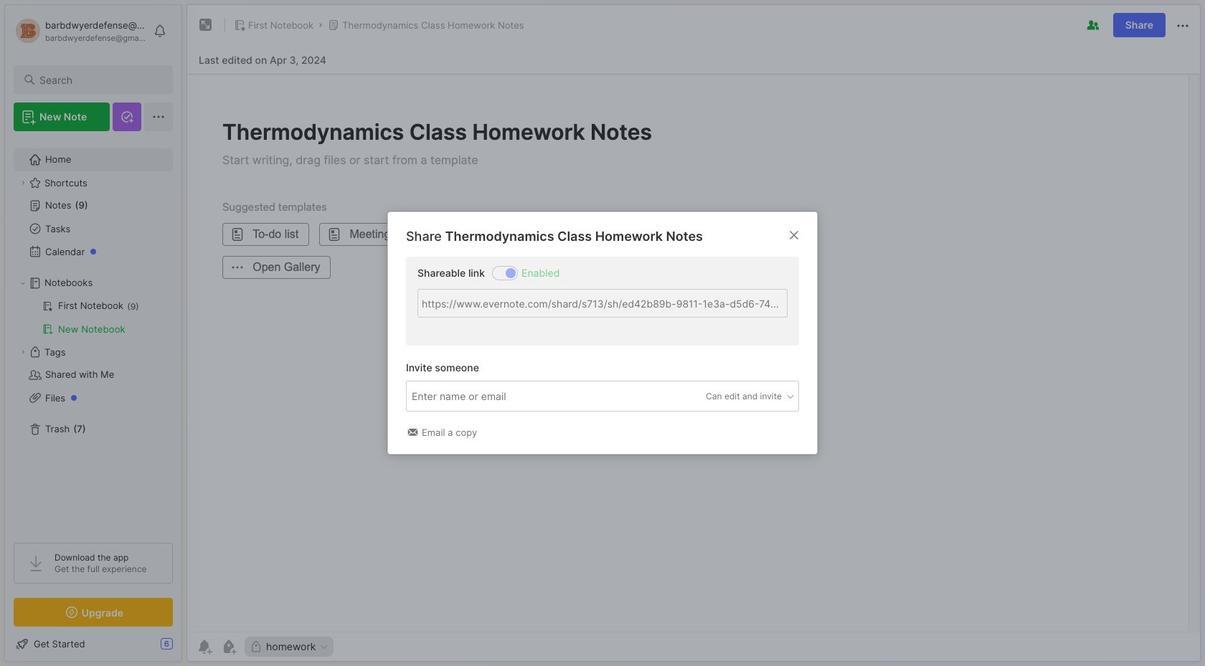 Task type: describe. For each thing, give the bounding box(es) containing it.
tree inside main element
[[5, 140, 182, 530]]

add a reminder image
[[196, 639, 213, 656]]

close image
[[786, 227, 803, 244]]

expand tags image
[[19, 348, 27, 357]]

note window element
[[187, 4, 1201, 662]]

main element
[[0, 0, 187, 667]]



Task type: vqa. For each thing, say whether or not it's contained in the screenshot.
shared url Text Field
yes



Task type: locate. For each thing, give the bounding box(es) containing it.
Add tag field
[[410, 389, 583, 404]]

None search field
[[39, 71, 160, 88]]

Select permission field
[[679, 390, 796, 403]]

expand note image
[[197, 17, 215, 34]]

add tag image
[[220, 639, 238, 656]]

tree
[[5, 140, 182, 530]]

Note Editor text field
[[187, 74, 1200, 632]]

shared link switcher image
[[506, 268, 516, 278]]

Shared URL text field
[[418, 289, 788, 318]]

group inside main element
[[14, 295, 172, 341]]

none search field inside main element
[[39, 71, 160, 88]]

expand notebooks image
[[19, 279, 27, 288]]

group
[[14, 295, 172, 341]]

Search text field
[[39, 73, 160, 87]]



